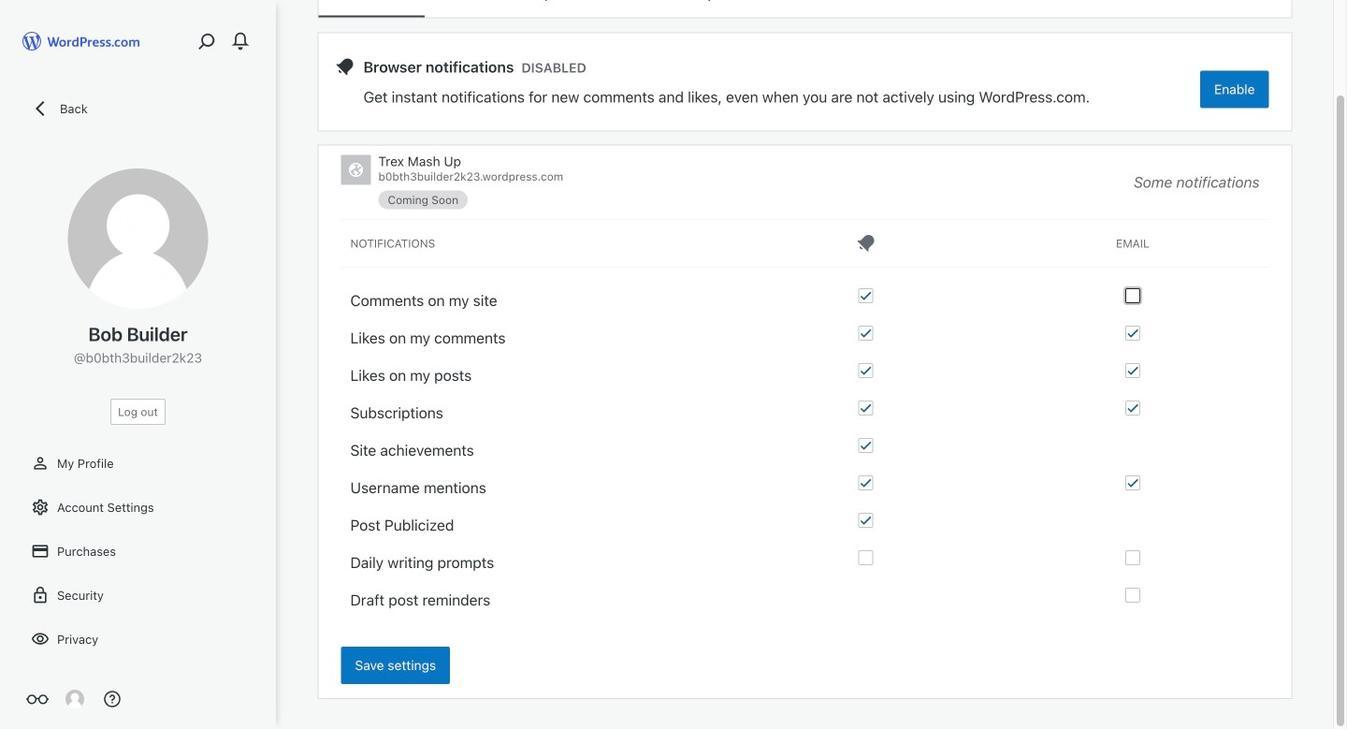 Task type: describe. For each thing, give the bounding box(es) containing it.
person image
[[31, 454, 50, 473]]

credit_card image
[[31, 542, 50, 561]]

1 vertical spatial bob builder image
[[66, 690, 84, 708]]

visibility image
[[31, 630, 50, 649]]

lock image
[[31, 586, 50, 605]]



Task type: vqa. For each thing, say whether or not it's contained in the screenshot.
the top img
no



Task type: locate. For each thing, give the bounding box(es) containing it.
None checkbox
[[859, 326, 874, 341], [1126, 326, 1141, 341], [1126, 363, 1141, 378], [859, 401, 874, 416], [1126, 401, 1141, 416], [859, 438, 874, 453], [859, 475, 874, 490], [859, 550, 874, 565], [859, 326, 874, 341], [1126, 326, 1141, 341], [1126, 363, 1141, 378], [859, 401, 874, 416], [1126, 401, 1141, 416], [859, 438, 874, 453], [859, 475, 874, 490], [859, 550, 874, 565]]

0 vertical spatial bob builder image
[[68, 168, 208, 309]]

None checkbox
[[859, 288, 874, 303], [1126, 288, 1141, 303], [859, 363, 874, 378], [1126, 475, 1141, 490], [859, 513, 874, 528], [1126, 550, 1141, 565], [1126, 588, 1141, 603], [859, 288, 874, 303], [1126, 288, 1141, 303], [859, 363, 874, 378], [1126, 475, 1141, 490], [859, 513, 874, 528], [1126, 550, 1141, 565], [1126, 588, 1141, 603]]

main content
[[319, 0, 1292, 698]]

settings image
[[31, 498, 50, 517]]

bob builder image
[[68, 168, 208, 309], [66, 690, 84, 708]]

menu
[[319, 0, 1292, 17]]

reader image
[[26, 688, 49, 710]]



